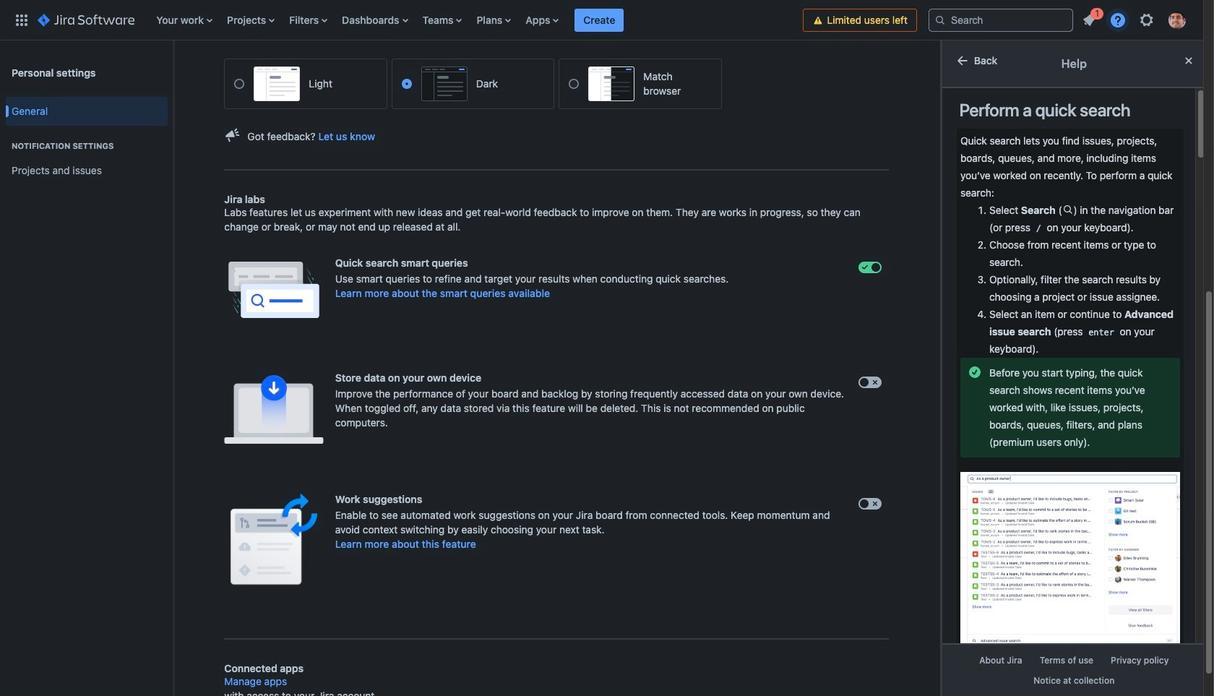 Task type: locate. For each thing, give the bounding box(es) containing it.
None radio
[[234, 79, 245, 89], [569, 79, 579, 89], [234, 79, 245, 89], [569, 79, 579, 89]]

main content
[[173, 0, 940, 675]]

banner
[[0, 0, 1204, 40]]

0 horizontal spatial list item
[[575, 0, 624, 40]]

group
[[6, 93, 168, 194], [6, 126, 168, 189]]

heading
[[6, 140, 168, 152]]

close image
[[1180, 52, 1198, 69]]

1 group from the top
[[6, 93, 168, 194]]

sidebar navigation image
[[158, 58, 189, 87]]

settings image
[[1138, 11, 1156, 29]]

list
[[149, 0, 803, 40], [1076, 5, 1195, 33]]

jira software image
[[38, 11, 135, 29], [38, 11, 135, 29]]

list item
[[575, 0, 624, 40], [1076, 5, 1104, 31]]

None radio
[[402, 79, 412, 89]]

notifications image
[[1081, 11, 1098, 29]]

None search field
[[929, 8, 1073, 31]]

feedback image
[[224, 127, 242, 144]]

2 group from the top
[[6, 126, 168, 189]]

primary element
[[9, 0, 803, 40]]



Task type: vqa. For each thing, say whether or not it's contained in the screenshot.
the left list
yes



Task type: describe. For each thing, give the bounding box(es) containing it.
appswitcher icon image
[[13, 11, 30, 29]]

search image
[[935, 14, 946, 26]]

1 horizontal spatial list item
[[1076, 5, 1104, 31]]

help image
[[1110, 11, 1127, 29]]

0 horizontal spatial list
[[149, 0, 803, 40]]

your profile and settings image
[[1169, 11, 1186, 29]]

Search field
[[929, 8, 1073, 31]]

1 horizontal spatial list
[[1076, 5, 1195, 33]]



